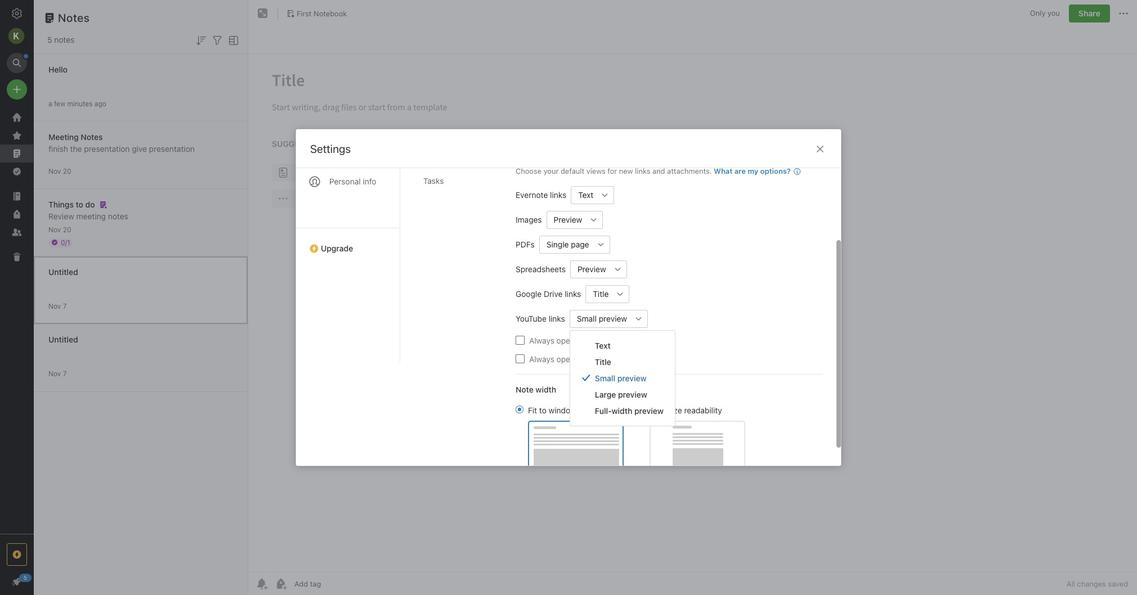 Task type: vqa. For each thing, say whether or not it's contained in the screenshot.


Task type: describe. For each thing, give the bounding box(es) containing it.
all
[[1067, 580, 1076, 589]]

only you
[[1031, 9, 1061, 18]]

5
[[47, 35, 52, 45]]

what are my options?
[[714, 167, 791, 176]]

things to do
[[48, 200, 95, 209]]

1 nov 20 from the top
[[48, 167, 71, 175]]

text inside text button
[[579, 190, 594, 200]]

small preview link
[[571, 370, 675, 387]]

first
[[297, 9, 312, 18]]

upgrade image
[[10, 549, 24, 562]]

Always open external files checkbox
[[516, 336, 525, 345]]

2 20 from the top
[[63, 226, 71, 234]]

single page button
[[540, 236, 592, 254]]

things
[[48, 200, 74, 209]]

0/1
[[61, 239, 70, 247]]

tasks
[[424, 176, 444, 186]]

preview inside button
[[599, 314, 628, 324]]

ago
[[95, 99, 106, 108]]

note list element
[[34, 0, 248, 596]]

settings
[[310, 143, 351, 155]]

your
[[544, 167, 559, 176]]

note
[[516, 385, 534, 395]]

new
[[619, 167, 633, 176]]

links right drive
[[565, 290, 582, 299]]

to for fit
[[540, 406, 547, 415]]

1 nov from the top
[[48, 167, 61, 175]]

meeting notes finish the presentation give presentation
[[48, 132, 195, 154]]

external for applications
[[577, 355, 606, 364]]

2 nov 7 from the top
[[48, 370, 67, 378]]

personal
[[330, 177, 361, 186]]

saved
[[1109, 580, 1129, 589]]

pdfs
[[516, 240, 535, 250]]

option group containing fit to window
[[516, 405, 746, 476]]

a few minutes ago
[[48, 99, 106, 108]]

always for always open external files
[[530, 336, 555, 346]]

default
[[561, 167, 585, 176]]

meeting
[[48, 132, 79, 142]]

links left and
[[635, 167, 651, 176]]

files
[[609, 336, 624, 346]]

optimize readability
[[650, 406, 723, 415]]

note width
[[516, 385, 557, 395]]

youtube links
[[516, 314, 565, 324]]

choose your default views for new links and attachments.
[[516, 167, 712, 176]]

fit
[[528, 406, 537, 415]]

Choose default view option for Spreadsheets field
[[571, 261, 627, 279]]

always open external applications
[[530, 355, 652, 364]]

preview down large preview link
[[635, 406, 664, 416]]

finish
[[48, 144, 68, 154]]

meeting
[[76, 212, 106, 221]]

full-width preview link
[[571, 403, 675, 419]]

1 nov 7 from the top
[[48, 302, 67, 311]]

small preview inside dropdown list menu
[[595, 374, 647, 383]]

hello
[[48, 65, 68, 74]]

window
[[549, 406, 577, 415]]

large
[[595, 390, 616, 400]]

share button
[[1070, 5, 1111, 23]]

title link
[[571, 354, 675, 370]]

full-width preview
[[595, 406, 664, 416]]

text button
[[571, 186, 597, 204]]

review
[[48, 212, 74, 221]]

2 presentation from the left
[[149, 144, 195, 154]]

0 vertical spatial notes
[[54, 35, 75, 45]]

readability
[[685, 406, 723, 415]]

width for full-
[[612, 406, 633, 416]]

small preview inside button
[[577, 314, 628, 324]]

evernote links
[[516, 190, 567, 200]]

2 7 from the top
[[63, 370, 67, 378]]

1 7 from the top
[[63, 302, 67, 311]]

review meeting notes
[[48, 212, 128, 221]]

open for always open external files
[[557, 336, 575, 346]]

Always open external applications checkbox
[[516, 355, 525, 364]]

images
[[516, 215, 542, 225]]

applications
[[609, 355, 652, 364]]

text link
[[571, 338, 675, 354]]

0 vertical spatial notes
[[58, 11, 90, 24]]

optimize
[[650, 406, 683, 415]]

3 nov from the top
[[48, 302, 61, 311]]

links down 'your'
[[550, 190, 567, 200]]

minutes
[[67, 99, 93, 108]]

external for files
[[577, 336, 606, 346]]

links down drive
[[549, 314, 565, 324]]

small inside button
[[577, 314, 597, 324]]

2 nov 20 from the top
[[48, 226, 71, 234]]

width for note
[[536, 385, 557, 395]]

2 nov from the top
[[48, 226, 61, 234]]

Optimize readability radio
[[638, 406, 646, 414]]

close image
[[814, 143, 828, 156]]

you
[[1048, 9, 1061, 18]]

only
[[1031, 9, 1046, 18]]

preview button for images
[[547, 211, 585, 229]]

a
[[48, 99, 52, 108]]

do
[[85, 200, 95, 209]]

upgrade
[[321, 244, 353, 253]]

share
[[1079, 8, 1101, 18]]

Choose default view option for Google Drive links field
[[586, 285, 630, 303]]

Fit to window radio
[[516, 406, 524, 414]]

Choose default view option for YouTube links field
[[570, 310, 648, 328]]

for
[[608, 167, 617, 176]]

page
[[571, 240, 590, 250]]

are
[[735, 167, 746, 176]]

views
[[587, 167, 606, 176]]



Task type: locate. For each thing, give the bounding box(es) containing it.
tab list containing personal info
[[296, 65, 401, 363]]

notes right the meeting
[[108, 212, 128, 221]]

0 horizontal spatial presentation
[[84, 144, 130, 154]]

single
[[547, 240, 569, 250]]

preview button up single page button
[[547, 211, 585, 229]]

preview up large preview link
[[618, 374, 647, 383]]

notes
[[54, 35, 75, 45], [108, 212, 128, 221]]

small up large
[[595, 374, 616, 383]]

width down large preview link
[[612, 406, 633, 416]]

preview inside field
[[554, 215, 583, 225]]

0 vertical spatial text
[[579, 190, 594, 200]]

single page
[[547, 240, 590, 250]]

preview
[[554, 215, 583, 225], [578, 265, 607, 274]]

title button
[[586, 285, 612, 303]]

my
[[748, 167, 759, 176]]

1 vertical spatial nov 20
[[48, 226, 71, 234]]

2 untitled from the top
[[48, 335, 78, 344]]

small
[[577, 314, 597, 324], [595, 374, 616, 383]]

google
[[516, 290, 542, 299]]

untitled
[[48, 267, 78, 277], [48, 335, 78, 344]]

1 always from the top
[[530, 336, 555, 346]]

home image
[[10, 111, 24, 124]]

to for things
[[76, 200, 83, 209]]

changes
[[1078, 580, 1107, 589]]

preview up title 'button'
[[578, 265, 607, 274]]

1 horizontal spatial to
[[540, 406, 547, 415]]

0 vertical spatial preview
[[554, 215, 583, 225]]

0 horizontal spatial notes
[[54, 35, 75, 45]]

0 vertical spatial preview button
[[547, 211, 585, 229]]

small preview
[[577, 314, 628, 324], [595, 374, 647, 383]]

0 vertical spatial title
[[593, 290, 609, 299]]

0 vertical spatial nov 20
[[48, 167, 71, 175]]

open down always open external files
[[557, 355, 575, 364]]

to inside note list element
[[76, 200, 83, 209]]

preview inside choose default view option for spreadsheets field
[[578, 265, 607, 274]]

1 vertical spatial width
[[612, 406, 633, 416]]

preview for images
[[554, 215, 583, 225]]

text
[[579, 190, 594, 200], [595, 341, 611, 351]]

2 open from the top
[[557, 355, 575, 364]]

note window element
[[248, 0, 1138, 596]]

preview up files
[[599, 314, 628, 324]]

tree
[[0, 109, 34, 534]]

expand note image
[[256, 7, 270, 20]]

0 vertical spatial to
[[76, 200, 83, 209]]

text inside text 'link'
[[595, 341, 611, 351]]

links
[[635, 167, 651, 176], [550, 190, 567, 200], [565, 290, 582, 299], [549, 314, 565, 324]]

choose
[[516, 167, 542, 176]]

1 vertical spatial 7
[[63, 370, 67, 378]]

5 notes
[[47, 35, 75, 45]]

small up always open external files
[[577, 314, 597, 324]]

to
[[76, 200, 83, 209], [540, 406, 547, 415]]

1 open from the top
[[557, 336, 575, 346]]

1 vertical spatial preview
[[578, 265, 607, 274]]

text up always open external applications
[[595, 341, 611, 351]]

0 vertical spatial open
[[557, 336, 575, 346]]

notes right "5" on the left top of the page
[[54, 35, 75, 45]]

preview button for spreadsheets
[[571, 261, 609, 279]]

0 horizontal spatial text
[[579, 190, 594, 200]]

notes
[[58, 11, 90, 24], [81, 132, 103, 142]]

20 up '0/1'
[[63, 226, 71, 234]]

connected apps tab
[[297, 148, 399, 170]]

always
[[530, 336, 555, 346], [530, 355, 555, 364]]

to right fit
[[540, 406, 547, 415]]

tab list
[[296, 65, 401, 363]]

2 external from the top
[[577, 355, 606, 364]]

width inside dropdown list menu
[[612, 406, 633, 416]]

google drive links
[[516, 290, 582, 299]]

2 always from the top
[[530, 355, 555, 364]]

0 vertical spatial width
[[536, 385, 557, 395]]

1 vertical spatial text
[[595, 341, 611, 351]]

notes up the
[[81, 132, 103, 142]]

Choose default view option for Evernote links field
[[571, 186, 615, 204]]

small preview up large preview
[[595, 374, 647, 383]]

0 vertical spatial 7
[[63, 302, 67, 311]]

option group
[[516, 405, 746, 476]]

fit to window
[[528, 406, 577, 415]]

width
[[536, 385, 557, 395], [612, 406, 633, 416]]

1 horizontal spatial width
[[612, 406, 633, 416]]

nov 20 down review
[[48, 226, 71, 234]]

width right the note
[[536, 385, 557, 395]]

attachments.
[[668, 167, 712, 176]]

1 vertical spatial to
[[540, 406, 547, 415]]

nov 20 down finish
[[48, 167, 71, 175]]

20
[[63, 167, 71, 175], [63, 226, 71, 234]]

1 20 from the top
[[63, 167, 71, 175]]

1 vertical spatial nov 7
[[48, 370, 67, 378]]

nov 20
[[48, 167, 71, 175], [48, 226, 71, 234]]

1 untitled from the top
[[48, 267, 78, 277]]

nov
[[48, 167, 61, 175], [48, 226, 61, 234], [48, 302, 61, 311], [48, 370, 61, 378]]

external
[[577, 336, 606, 346], [577, 355, 606, 364]]

20 down finish
[[63, 167, 71, 175]]

1 vertical spatial untitled
[[48, 335, 78, 344]]

preview button
[[547, 211, 585, 229], [571, 261, 609, 279]]

0 vertical spatial nov 7
[[48, 302, 67, 311]]

preview
[[599, 314, 628, 324], [618, 374, 647, 383], [619, 390, 648, 400], [635, 406, 664, 416]]

title
[[593, 290, 609, 299], [595, 357, 612, 367]]

1 vertical spatial title
[[595, 357, 612, 367]]

spreadsheets
[[516, 265, 566, 274]]

always open external files
[[530, 336, 624, 346]]

always right the always open external applications checkbox
[[530, 355, 555, 364]]

always right "always open external files" checkbox
[[530, 336, 555, 346]]

Note Editor text field
[[248, 54, 1138, 573]]

presentation right the
[[84, 144, 130, 154]]

evernote
[[516, 190, 548, 200]]

personal info
[[330, 177, 377, 186]]

1 horizontal spatial notes
[[108, 212, 128, 221]]

small preview button
[[570, 310, 630, 328]]

1 vertical spatial small preview
[[595, 374, 647, 383]]

0 vertical spatial always
[[530, 336, 555, 346]]

1 vertical spatial always
[[530, 355, 555, 364]]

0 vertical spatial small preview
[[577, 314, 628, 324]]

small inside dropdown list menu
[[595, 374, 616, 383]]

to left the do
[[76, 200, 83, 209]]

large preview link
[[571, 387, 675, 403]]

preview for spreadsheets
[[578, 265, 607, 274]]

to inside option group
[[540, 406, 547, 415]]

add a reminder image
[[255, 578, 269, 591]]

Choose default view option for PDFs field
[[540, 236, 610, 254]]

1 vertical spatial preview button
[[571, 261, 609, 279]]

first notebook
[[297, 9, 347, 18]]

1 vertical spatial small
[[595, 374, 616, 383]]

Choose default view option for Images field
[[547, 211, 604, 229]]

few
[[54, 99, 65, 108]]

1 vertical spatial open
[[557, 355, 575, 364]]

4 nov from the top
[[48, 370, 61, 378]]

1 horizontal spatial text
[[595, 341, 611, 351]]

open for always open external applications
[[557, 355, 575, 364]]

1 vertical spatial external
[[577, 355, 606, 364]]

full-
[[595, 406, 612, 416]]

options?
[[761, 167, 791, 176]]

1 presentation from the left
[[84, 144, 130, 154]]

preview up full-width preview
[[619, 390, 648, 400]]

and
[[653, 167, 666, 176]]

all changes saved
[[1067, 580, 1129, 589]]

presentation
[[84, 144, 130, 154], [149, 144, 195, 154]]

info
[[363, 177, 377, 186]]

give
[[132, 144, 147, 154]]

1 vertical spatial 20
[[63, 226, 71, 234]]

external down always open external files
[[577, 355, 606, 364]]

presentation right the give
[[149, 144, 195, 154]]

upgrade button
[[296, 228, 400, 258]]

notebook
[[314, 9, 347, 18]]

preview button up title 'button'
[[571, 261, 609, 279]]

0 vertical spatial external
[[577, 336, 606, 346]]

always for always open external applications
[[530, 355, 555, 364]]

what
[[714, 167, 733, 176]]

title inside title link
[[595, 357, 612, 367]]

notes up the 5 notes
[[58, 11, 90, 24]]

title up 'small preview' button
[[593, 290, 609, 299]]

drive
[[544, 290, 563, 299]]

1 vertical spatial notes
[[81, 132, 103, 142]]

0 horizontal spatial to
[[76, 200, 83, 209]]

1 external from the top
[[577, 336, 606, 346]]

settings image
[[10, 7, 24, 20]]

dropdown list menu
[[571, 338, 675, 419]]

7
[[63, 302, 67, 311], [63, 370, 67, 378]]

title inside title 'button'
[[593, 290, 609, 299]]

external up always open external applications
[[577, 336, 606, 346]]

text down views
[[579, 190, 594, 200]]

title down files
[[595, 357, 612, 367]]

0 vertical spatial small
[[577, 314, 597, 324]]

preview up single page
[[554, 215, 583, 225]]

0 vertical spatial untitled
[[48, 267, 78, 277]]

the
[[70, 144, 82, 154]]

notes inside meeting notes finish the presentation give presentation
[[81, 132, 103, 142]]

0 horizontal spatial width
[[536, 385, 557, 395]]

open up always open external applications
[[557, 336, 575, 346]]

small preview down title 'button'
[[577, 314, 628, 324]]

large preview
[[595, 390, 648, 400]]

youtube
[[516, 314, 547, 324]]

add tag image
[[274, 578, 288, 591]]

0 vertical spatial 20
[[63, 167, 71, 175]]

first notebook button
[[283, 6, 351, 21]]

1 vertical spatial notes
[[108, 212, 128, 221]]

tasks tab
[[415, 172, 498, 190]]

1 horizontal spatial presentation
[[149, 144, 195, 154]]



